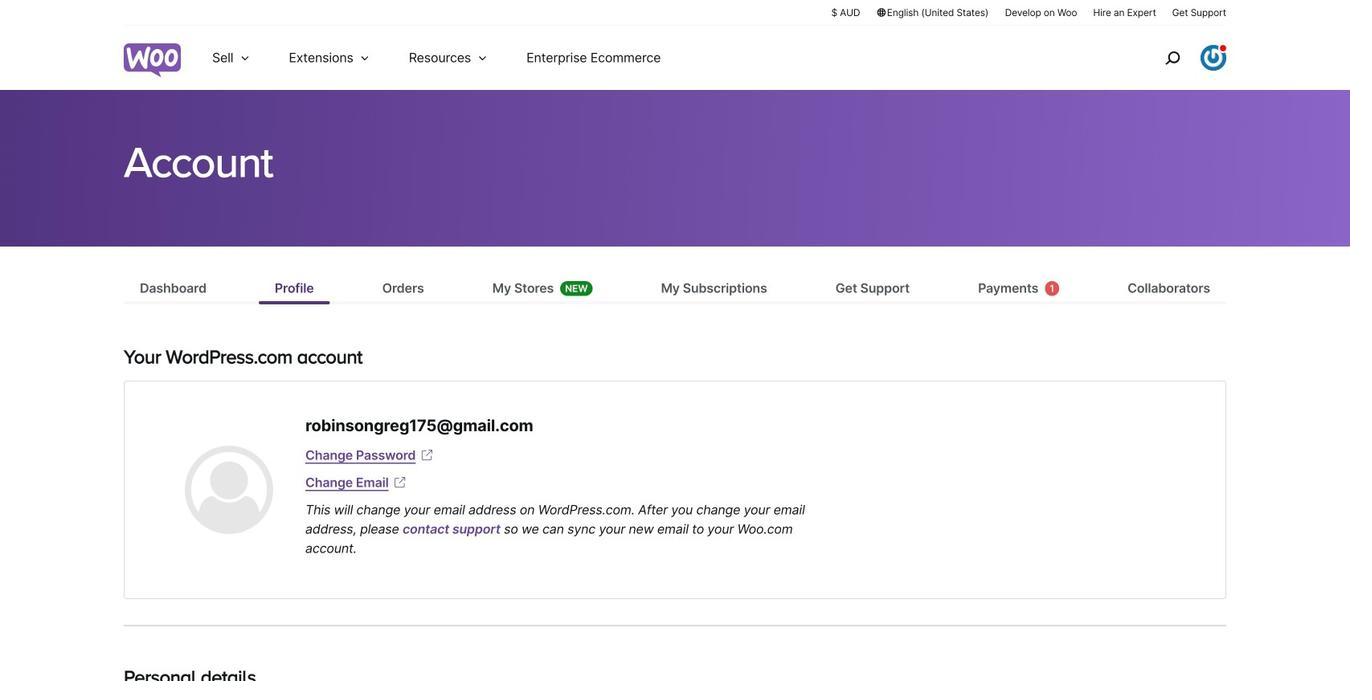 Task type: vqa. For each thing, say whether or not it's contained in the screenshot.
Show subcategories image to the middle
no



Task type: locate. For each thing, give the bounding box(es) containing it.
open account menu image
[[1201, 45, 1227, 71]]

gravatar image image
[[185, 446, 273, 535]]

search image
[[1160, 45, 1186, 71]]



Task type: describe. For each thing, give the bounding box(es) containing it.
external link image
[[392, 475, 408, 491]]

external link image
[[419, 448, 435, 464]]

service navigation menu element
[[1131, 32, 1227, 84]]



